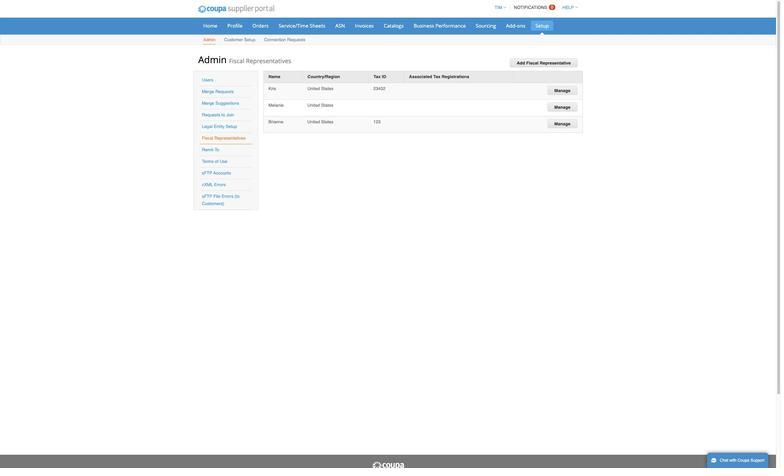 Task type: vqa. For each thing, say whether or not it's contained in the screenshot.
manage Link to the middle
yes



Task type: locate. For each thing, give the bounding box(es) containing it.
users link
[[202, 78, 213, 83]]

1 vertical spatial sftp
[[202, 194, 212, 199]]

2 states from the top
[[321, 103, 333, 108]]

errors inside sftp file errors (to customers)
[[222, 194, 233, 199]]

users
[[202, 78, 213, 83]]

0 vertical spatial representatives
[[246, 57, 291, 65]]

0 vertical spatial coupa supplier portal image
[[193, 1, 279, 18]]

1 vertical spatial united
[[307, 103, 320, 108]]

profile
[[227, 22, 242, 29]]

kris
[[269, 86, 276, 91]]

errors left (to
[[222, 194, 233, 199]]

requests left to
[[202, 113, 220, 118]]

accounts
[[213, 171, 231, 176]]

0 vertical spatial states
[[321, 86, 333, 91]]

1 vertical spatial requests
[[215, 89, 234, 94]]

sftp up cxml at the top
[[202, 171, 212, 176]]

requests up suggestions
[[215, 89, 234, 94]]

1 vertical spatial representatives
[[214, 136, 246, 141]]

0 vertical spatial manage
[[554, 88, 571, 93]]

0 vertical spatial requests
[[287, 37, 305, 42]]

entity
[[214, 124, 225, 129]]

customer
[[224, 37, 243, 42]]

merge suggestions link
[[202, 101, 239, 106]]

1 horizontal spatial setup
[[244, 37, 255, 42]]

representatives down legal entity setup
[[214, 136, 246, 141]]

2 vertical spatial manage
[[554, 121, 571, 126]]

0 horizontal spatial tax
[[374, 74, 381, 79]]

3 states from the top
[[321, 119, 333, 124]]

registrations
[[442, 74, 469, 79]]

1 horizontal spatial coupa supplier portal image
[[371, 462, 405, 469]]

coupa supplier portal image
[[193, 1, 279, 18], [371, 462, 405, 469]]

terms of use
[[202, 159, 227, 164]]

tim link
[[492, 5, 506, 10]]

united for brianne
[[307, 119, 320, 124]]

1 vertical spatial manage
[[554, 105, 571, 110]]

fiscal for admin
[[229, 57, 244, 65]]

1 united from the top
[[307, 86, 320, 91]]

add-ons link
[[502, 21, 530, 31]]

admin
[[203, 37, 216, 42], [198, 53, 227, 66]]

merge
[[202, 89, 214, 94], [202, 101, 214, 106]]

1 manage from the top
[[554, 88, 571, 93]]

representatives
[[246, 57, 291, 65], [214, 136, 246, 141]]

asn
[[335, 22, 345, 29]]

2 horizontal spatial fiscal
[[526, 61, 539, 66]]

representatives up name on the top
[[246, 57, 291, 65]]

service/time sheets link
[[274, 21, 330, 31]]

3 united states from the top
[[307, 119, 333, 124]]

2 merge from the top
[[202, 101, 214, 106]]

states for 123
[[321, 119, 333, 124]]

3 manage link from the top
[[547, 119, 577, 128]]

asn link
[[331, 21, 349, 31]]

customers)
[[202, 201, 224, 206]]

merge down merge requests "link"
[[202, 101, 214, 106]]

0 horizontal spatial setup
[[226, 124, 237, 129]]

1 vertical spatial merge
[[202, 101, 214, 106]]

add fiscal representative
[[517, 61, 571, 66]]

2 united from the top
[[307, 103, 320, 108]]

connection requests
[[264, 37, 305, 42]]

with
[[729, 459, 737, 463]]

sftp inside sftp file errors (to customers)
[[202, 194, 212, 199]]

0 vertical spatial admin
[[203, 37, 216, 42]]

add
[[517, 61, 525, 66]]

united for melanie
[[307, 103, 320, 108]]

setup down notifications 0
[[535, 22, 549, 29]]

suggestions
[[215, 101, 239, 106]]

sftp up customers)
[[202, 194, 212, 199]]

catalogs link
[[379, 21, 408, 31]]

navigation
[[492, 1, 578, 14]]

1 horizontal spatial fiscal
[[229, 57, 244, 65]]

1 vertical spatial admin
[[198, 53, 227, 66]]

2 vertical spatial requests
[[202, 113, 220, 118]]

merge down the 'users'
[[202, 89, 214, 94]]

2 vertical spatial manage link
[[547, 119, 577, 128]]

use
[[220, 159, 227, 164]]

support
[[751, 459, 765, 463]]

catalogs
[[384, 22, 404, 29]]

tax
[[374, 74, 381, 79], [433, 74, 440, 79]]

invoices link
[[351, 21, 378, 31]]

united for kris
[[307, 86, 320, 91]]

united
[[307, 86, 320, 91], [307, 103, 320, 108], [307, 119, 320, 124]]

sourcing link
[[471, 21, 500, 31]]

fiscal right add
[[526, 61, 539, 66]]

fiscal down customer setup link
[[229, 57, 244, 65]]

2 manage from the top
[[554, 105, 571, 110]]

admin fiscal representatives
[[198, 53, 291, 66]]

requests to join
[[202, 113, 234, 118]]

requests down service/time
[[287, 37, 305, 42]]

1 united states from the top
[[307, 86, 333, 91]]

1 states from the top
[[321, 86, 333, 91]]

requests for merge requests
[[215, 89, 234, 94]]

setup right the customer
[[244, 37, 255, 42]]

sourcing
[[476, 22, 496, 29]]

0 vertical spatial manage link
[[547, 86, 577, 95]]

states
[[321, 86, 333, 91], [321, 103, 333, 108], [321, 119, 333, 124]]

1 vertical spatial setup
[[244, 37, 255, 42]]

(to
[[235, 194, 240, 199]]

0 vertical spatial united
[[307, 86, 320, 91]]

admin for admin fiscal representatives
[[198, 53, 227, 66]]

3 manage from the top
[[554, 121, 571, 126]]

errors
[[214, 182, 226, 187], [222, 194, 233, 199]]

2 united states from the top
[[307, 103, 333, 108]]

merge for merge suggestions
[[202, 101, 214, 106]]

admin down admin link
[[198, 53, 227, 66]]

2 horizontal spatial setup
[[535, 22, 549, 29]]

2 sftp from the top
[[202, 194, 212, 199]]

23432
[[373, 86, 385, 91]]

0 vertical spatial sftp
[[202, 171, 212, 176]]

melanie
[[269, 103, 284, 108]]

file
[[213, 194, 220, 199]]

fiscal inside admin fiscal representatives
[[229, 57, 244, 65]]

2 vertical spatial united
[[307, 119, 320, 124]]

setup link
[[531, 21, 553, 31]]

1 vertical spatial coupa supplier portal image
[[371, 462, 405, 469]]

0
[[551, 5, 553, 10]]

admin link
[[203, 36, 216, 45]]

sftp
[[202, 171, 212, 176], [202, 194, 212, 199]]

cxml errors
[[202, 182, 226, 187]]

terms of use link
[[202, 159, 227, 164]]

tax right associated
[[433, 74, 440, 79]]

setup down join at the left top
[[226, 124, 237, 129]]

1 vertical spatial united states
[[307, 103, 333, 108]]

1 merge from the top
[[202, 89, 214, 94]]

0 vertical spatial merge
[[202, 89, 214, 94]]

admin down home link
[[203, 37, 216, 42]]

1 vertical spatial manage link
[[547, 102, 577, 112]]

fiscal
[[229, 57, 244, 65], [526, 61, 539, 66], [202, 136, 213, 141]]

0 vertical spatial setup
[[535, 22, 549, 29]]

1 vertical spatial errors
[[222, 194, 233, 199]]

sftp accounts
[[202, 171, 231, 176]]

sftp file errors (to customers) link
[[202, 194, 240, 206]]

123
[[373, 119, 381, 124]]

errors down accounts
[[214, 182, 226, 187]]

2 vertical spatial states
[[321, 119, 333, 124]]

chat with coupa support button
[[707, 453, 769, 469]]

1 horizontal spatial tax
[[433, 74, 440, 79]]

country/region
[[308, 74, 340, 79]]

1 manage link from the top
[[547, 86, 577, 95]]

setup
[[535, 22, 549, 29], [244, 37, 255, 42], [226, 124, 237, 129]]

tax left id
[[374, 74, 381, 79]]

2 vertical spatial united states
[[307, 119, 333, 124]]

3 united from the top
[[307, 119, 320, 124]]

states for 23432
[[321, 86, 333, 91]]

0 vertical spatial united states
[[307, 86, 333, 91]]

fiscal down legal
[[202, 136, 213, 141]]

1 vertical spatial states
[[321, 103, 333, 108]]

1 tax from the left
[[374, 74, 381, 79]]

remit-to
[[202, 147, 219, 152]]

united states
[[307, 86, 333, 91], [307, 103, 333, 108], [307, 119, 333, 124]]

cxml
[[202, 182, 213, 187]]

merge requests
[[202, 89, 234, 94]]

id
[[382, 74, 386, 79]]

1 sftp from the top
[[202, 171, 212, 176]]



Task type: describe. For each thing, give the bounding box(es) containing it.
setup inside setup link
[[535, 22, 549, 29]]

notifications 0
[[514, 5, 553, 10]]

representatives inside admin fiscal representatives
[[246, 57, 291, 65]]

performance
[[436, 22, 466, 29]]

help
[[563, 5, 574, 10]]

fiscal representatives link
[[202, 136, 246, 141]]

united states for kris
[[307, 86, 333, 91]]

merge for merge requests
[[202, 89, 214, 94]]

service/time sheets
[[279, 22, 325, 29]]

associated
[[409, 74, 432, 79]]

chat with coupa support
[[720, 459, 765, 463]]

sftp accounts link
[[202, 171, 231, 176]]

add-ons
[[506, 22, 525, 29]]

business performance link
[[409, 21, 470, 31]]

to
[[215, 147, 219, 152]]

associated tax registrations
[[409, 74, 469, 79]]

merge suggestions
[[202, 101, 239, 106]]

manage link for 23432
[[547, 86, 577, 95]]

2 tax from the left
[[433, 74, 440, 79]]

terms
[[202, 159, 214, 164]]

2 manage link from the top
[[547, 102, 577, 112]]

tim
[[495, 5, 502, 10]]

fiscal representatives
[[202, 136, 246, 141]]

0 vertical spatial errors
[[214, 182, 226, 187]]

remit-to link
[[202, 147, 219, 152]]

add-
[[506, 22, 517, 29]]

customer setup link
[[224, 36, 256, 45]]

fiscal for add
[[526, 61, 539, 66]]

sftp for sftp accounts
[[202, 171, 212, 176]]

0 horizontal spatial fiscal
[[202, 136, 213, 141]]

home
[[203, 22, 217, 29]]

add fiscal representative link
[[510, 58, 578, 68]]

business performance
[[414, 22, 466, 29]]

navigation containing notifications 0
[[492, 1, 578, 14]]

sftp for sftp file errors (to customers)
[[202, 194, 212, 199]]

admin for admin
[[203, 37, 216, 42]]

legal entity setup
[[202, 124, 237, 129]]

representative
[[540, 61, 571, 66]]

cxml errors link
[[202, 182, 226, 187]]

0 horizontal spatial coupa supplier portal image
[[193, 1, 279, 18]]

notifications
[[514, 5, 547, 10]]

legal entity setup link
[[202, 124, 237, 129]]

to
[[221, 113, 225, 118]]

connection requests link
[[264, 36, 306, 45]]

join
[[226, 113, 234, 118]]

profile link
[[223, 21, 247, 31]]

orders
[[252, 22, 269, 29]]

home link
[[199, 21, 222, 31]]

customer setup
[[224, 37, 255, 42]]

tax id
[[374, 74, 386, 79]]

coupa
[[738, 459, 749, 463]]

sftp file errors (to customers)
[[202, 194, 240, 206]]

remit-
[[202, 147, 215, 152]]

of
[[215, 159, 219, 164]]

orders link
[[248, 21, 273, 31]]

invoices
[[355, 22, 374, 29]]

setup inside customer setup link
[[244, 37, 255, 42]]

name
[[269, 74, 280, 79]]

chat
[[720, 459, 728, 463]]

sheets
[[310, 22, 325, 29]]

requests for connection requests
[[287, 37, 305, 42]]

merge requests link
[[202, 89, 234, 94]]

manage link for 123
[[547, 119, 577, 128]]

manage for 123
[[554, 121, 571, 126]]

ons
[[517, 22, 525, 29]]

help link
[[560, 5, 578, 10]]

united states for brianne
[[307, 119, 333, 124]]

requests to join link
[[202, 113, 234, 118]]

2 vertical spatial setup
[[226, 124, 237, 129]]

connection
[[264, 37, 286, 42]]

manage for 23432
[[554, 88, 571, 93]]

brianne
[[269, 119, 283, 124]]

legal
[[202, 124, 213, 129]]

united states for melanie
[[307, 103, 333, 108]]

service/time
[[279, 22, 309, 29]]

business
[[414, 22, 434, 29]]



